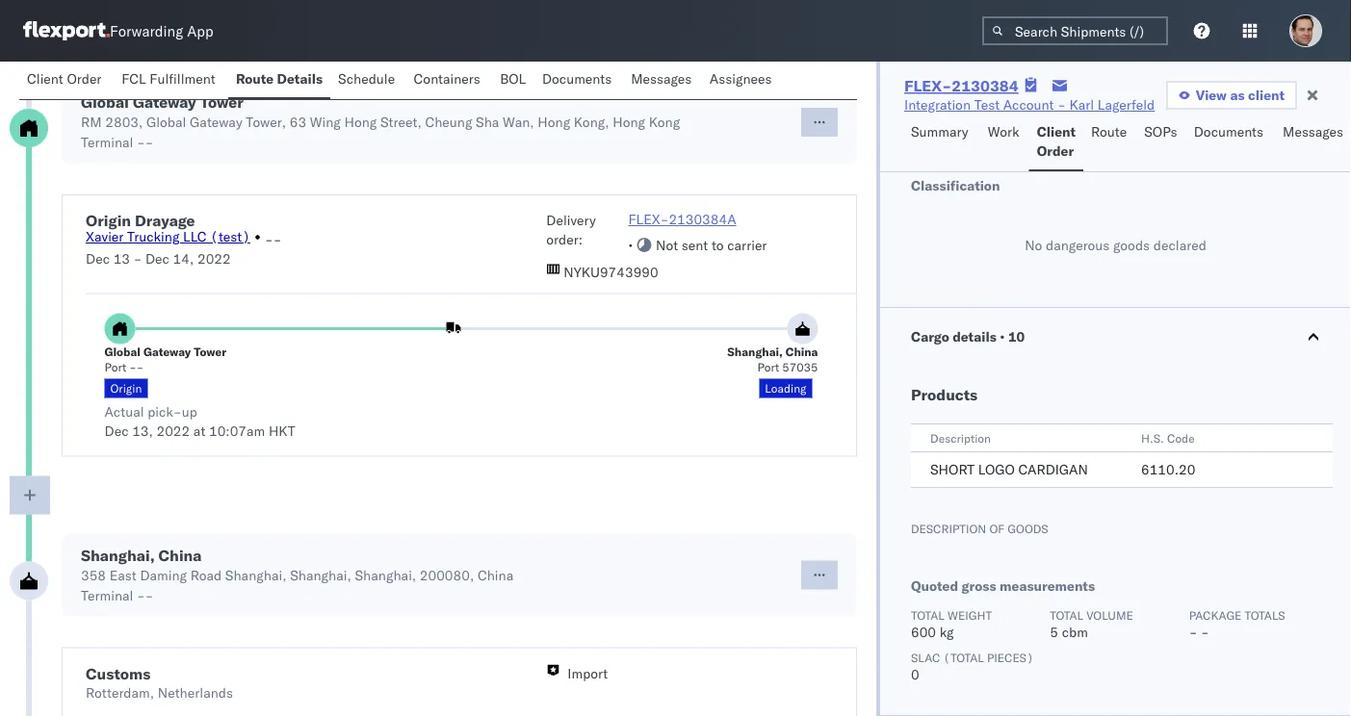 Task type: vqa. For each thing, say whether or not it's contained in the screenshot.
the right Ocean
no



Task type: describe. For each thing, give the bounding box(es) containing it.
dec down trucking
[[145, 251, 170, 267]]

schedule
[[338, 70, 395, 87]]

total for 5
[[1051, 609, 1084, 623]]

(total
[[944, 651, 985, 665]]

358
[[81, 567, 106, 584]]

up
[[182, 403, 197, 420]]

sops
[[1145, 123, 1178, 140]]

import
[[568, 665, 608, 682]]

road
[[191, 567, 222, 584]]

1 vertical spatial global
[[146, 114, 186, 131]]

global for global gateway tower port -- origin actual pick-up dec 13, 2022 at 10:07am hkt
[[105, 345, 141, 359]]

work button
[[981, 115, 1030, 172]]

wing
[[310, 114, 341, 131]]

karl
[[1070, 96, 1095, 113]]

600
[[912, 624, 937, 641]]

wan,
[[503, 114, 534, 131]]

port inside shanghai, china port 57035 loading
[[758, 360, 780, 375]]

rotterdam,
[[86, 685, 154, 701]]

test
[[975, 96, 1000, 113]]

daming
[[140, 567, 187, 584]]

kg
[[940, 624, 955, 641]]

total for 600
[[912, 609, 945, 623]]

details
[[277, 70, 323, 87]]

0 vertical spatial client
[[27, 70, 63, 87]]

assignees
[[710, 70, 772, 87]]

xavier trucking llc (test)
[[86, 228, 251, 245]]

origin drayage
[[86, 211, 195, 230]]

0
[[912, 667, 920, 684]]

13,
[[132, 423, 153, 439]]

2 hong from the left
[[538, 114, 571, 131]]

nyku9743990
[[564, 264, 659, 280]]

flex-2130384a button
[[629, 211, 737, 228]]

order for rightmost client order button
[[1038, 143, 1075, 159]]

dec 13 - dec 14, 2022
[[86, 251, 231, 267]]

schedule button
[[331, 62, 406, 99]]

bol button
[[493, 62, 535, 99]]

delivery order:
[[547, 212, 596, 248]]

description for description
[[931, 431, 991, 446]]

0 vertical spatial •
[[629, 237, 633, 253]]

view as client button
[[1167, 81, 1298, 110]]

flex-2130384 link
[[905, 76, 1019, 95]]

global gateway tower rm 2803, global gateway tower, 63 wing hong street, cheung sha wan, hong kong, hong kong terminal --
[[81, 93, 680, 151]]

200080,
[[420, 567, 474, 584]]

5
[[1051, 624, 1059, 641]]

cargo
[[912, 329, 950, 345]]

no dangerous goods declared
[[1025, 237, 1207, 254]]

view
[[1197, 87, 1228, 104]]

flex- for 2130384
[[905, 76, 952, 95]]

xavier trucking llc (test) link
[[86, 228, 251, 245]]

measurements
[[1000, 578, 1096, 595]]

xavier
[[86, 228, 124, 245]]

0 vertical spatial messages button
[[624, 62, 702, 99]]

short
[[931, 462, 975, 478]]

total weight 600 kg
[[912, 609, 993, 641]]

goods for of
[[1008, 522, 1049, 536]]

actual
[[105, 403, 144, 420]]

fcl
[[122, 70, 146, 87]]

package
[[1190, 609, 1243, 623]]

h.s. code
[[1142, 431, 1195, 446]]

order:
[[547, 231, 583, 248]]

total volume 5 cbm
[[1051, 609, 1134, 641]]

tower for global gateway tower rm 2803, global gateway tower, 63 wing hong street, cheung sha wan, hong kong, hong kong terminal --
[[200, 93, 244, 112]]

flexport. image
[[23, 21, 110, 40]]

not sent to carrier
[[656, 237, 767, 253]]

assignees button
[[702, 62, 783, 99]]

2803,
[[105, 114, 143, 131]]

gateway for global gateway tower port -- origin actual pick-up dec 13, 2022 at 10:07am hkt
[[144, 345, 191, 359]]

customs rotterdam, netherlands
[[86, 664, 233, 701]]

netherlands
[[158, 685, 233, 701]]

shanghai, inside shanghai, china port 57035 loading
[[728, 345, 783, 359]]

1 horizontal spatial •
[[1000, 329, 1005, 345]]

documents for 'documents' button to the left
[[542, 70, 612, 87]]

route for route
[[1092, 123, 1128, 140]]

shanghai, china 358 east daming road shanghai, shanghai, shanghai, 200080, china terminal --
[[81, 546, 514, 604]]

dec down xavier
[[86, 251, 110, 267]]

work
[[988, 123, 1020, 140]]

global gateway tower port -- origin actual pick-up dec 13, 2022 at 10:07am hkt
[[105, 345, 295, 439]]

1 horizontal spatial client order button
[[1030, 115, 1084, 172]]

weight
[[948, 609, 993, 623]]

fcl fulfillment
[[122, 70, 215, 87]]

as
[[1231, 87, 1245, 104]]

no
[[1025, 237, 1043, 254]]

2130384
[[952, 76, 1019, 95]]

tower for global gateway tower port -- origin actual pick-up dec 13, 2022 at 10:07am hkt
[[194, 345, 227, 359]]

flex-2130384
[[905, 76, 1019, 95]]

route button
[[1084, 115, 1137, 172]]

pick-
[[148, 403, 182, 420]]

drayage
[[135, 211, 195, 230]]

to
[[712, 237, 724, 253]]

cbm
[[1063, 624, 1089, 641]]



Task type: locate. For each thing, give the bounding box(es) containing it.
route down lagerfeld
[[1092, 123, 1128, 140]]

tower inside global gateway tower rm 2803, global gateway tower, 63 wing hong street, cheung sha wan, hong kong, hong kong terminal --
[[200, 93, 244, 112]]

flex-2130384a
[[629, 211, 737, 228]]

declared
[[1154, 237, 1207, 254]]

client order button
[[19, 62, 114, 99], [1030, 115, 1084, 172]]

0 vertical spatial description
[[931, 431, 991, 446]]

total inside total weight 600 kg
[[912, 609, 945, 623]]

route for route details
[[236, 70, 274, 87]]

description
[[931, 431, 991, 446], [912, 522, 987, 536]]

0 horizontal spatial total
[[912, 609, 945, 623]]

client order
[[27, 70, 102, 87], [1038, 123, 1076, 159]]

3 hong from the left
[[613, 114, 646, 131]]

total
[[912, 609, 945, 623], [1051, 609, 1084, 623]]

sha
[[476, 114, 500, 131]]

documents button down view as client "button"
[[1187, 115, 1276, 172]]

client order down karl on the top of the page
[[1038, 123, 1076, 159]]

client down karl on the top of the page
[[1038, 123, 1076, 140]]

0 vertical spatial global
[[81, 93, 129, 112]]

1 port from the left
[[105, 360, 126, 375]]

hkt
[[269, 423, 295, 439]]

order up "rm"
[[67, 70, 102, 87]]

1 horizontal spatial client order
[[1038, 123, 1076, 159]]

flex-
[[905, 76, 952, 95], [629, 211, 669, 228]]

route up tower,
[[236, 70, 274, 87]]

messages button down client
[[1276, 115, 1352, 172]]

0 vertical spatial terminal
[[81, 134, 133, 151]]

messages button up kong at the top of the page
[[624, 62, 702, 99]]

quoted
[[912, 578, 959, 595]]

global inside global gateway tower port -- origin actual pick-up dec 13, 2022 at 10:07am hkt
[[105, 345, 141, 359]]

summary
[[912, 123, 969, 140]]

1 vertical spatial origin
[[110, 382, 142, 396]]

products
[[912, 385, 978, 405]]

kong
[[649, 114, 680, 131]]

0 horizontal spatial flex-
[[629, 211, 669, 228]]

0 horizontal spatial documents button
[[535, 62, 624, 99]]

flex- for 2130384a
[[629, 211, 669, 228]]

goods left declared
[[1114, 237, 1151, 254]]

1 vertical spatial route
[[1092, 123, 1128, 140]]

1 horizontal spatial flex-
[[905, 76, 952, 95]]

1 vertical spatial gateway
[[190, 114, 243, 131]]

cardigan
[[1019, 462, 1089, 478]]

tower inside global gateway tower port -- origin actual pick-up dec 13, 2022 at 10:07am hkt
[[194, 345, 227, 359]]

total up cbm
[[1051, 609, 1084, 623]]

client order button down karl on the top of the page
[[1030, 115, 1084, 172]]

total up 600
[[912, 609, 945, 623]]

carrier
[[728, 237, 767, 253]]

messages up kong at the top of the page
[[631, 70, 692, 87]]

volume
[[1087, 609, 1134, 623]]

china for shanghai, china 358 east daming road shanghai, shanghai, shanghai, 200080, china terminal --
[[159, 546, 202, 565]]

gateway inside global gateway tower port -- origin actual pick-up dec 13, 2022 at 10:07am hkt
[[144, 345, 191, 359]]

flex- up 'not'
[[629, 211, 669, 228]]

hong right the 'wing'
[[344, 114, 377, 131]]

1 vertical spatial goods
[[1008, 522, 1049, 536]]

1 horizontal spatial client
[[1038, 123, 1076, 140]]

13
[[113, 251, 130, 267]]

terminal down "rm"
[[81, 134, 133, 151]]

0 vertical spatial documents
[[542, 70, 612, 87]]

6110.20
[[1142, 462, 1196, 478]]

port up actual
[[105, 360, 126, 375]]

tower up up on the bottom left of page
[[194, 345, 227, 359]]

client order down flexport. image
[[27, 70, 102, 87]]

hong
[[344, 114, 377, 131], [538, 114, 571, 131], [613, 114, 646, 131]]

-
[[1058, 96, 1067, 113], [137, 134, 145, 151], [145, 134, 154, 151], [265, 231, 273, 248], [273, 231, 282, 248], [134, 251, 142, 267], [129, 360, 137, 375], [137, 360, 144, 375], [137, 587, 145, 604], [145, 587, 154, 604], [1190, 624, 1198, 641], [1202, 624, 1210, 641]]

china inside shanghai, china port 57035 loading
[[786, 345, 819, 359]]

2 vertical spatial global
[[105, 345, 141, 359]]

0 horizontal spatial port
[[105, 360, 126, 375]]

0 horizontal spatial messages
[[631, 70, 692, 87]]

messages down client
[[1284, 123, 1344, 140]]

0 vertical spatial tower
[[200, 93, 244, 112]]

0 horizontal spatial client order button
[[19, 62, 114, 99]]

origin up actual
[[110, 382, 142, 396]]

1 horizontal spatial messages button
[[1276, 115, 1352, 172]]

gateway up the pick-
[[144, 345, 191, 359]]

dec inside global gateway tower port -- origin actual pick-up dec 13, 2022 at 10:07am hkt
[[105, 423, 129, 439]]

integration test account - karl lagerfeld link
[[905, 95, 1156, 115]]

cheung
[[425, 114, 473, 131]]

sent
[[682, 237, 709, 253]]

global for global gateway tower rm 2803, global gateway tower, 63 wing hong street, cheung sha wan, hong kong, hong kong terminal --
[[81, 93, 129, 112]]

goods right of
[[1008, 522, 1049, 536]]

0 horizontal spatial messages button
[[624, 62, 702, 99]]

bol
[[500, 70, 526, 87]]

2 vertical spatial china
[[478, 567, 514, 584]]

Search Shipments (/) text field
[[983, 16, 1169, 45]]

goods for dangerous
[[1114, 237, 1151, 254]]

0 horizontal spatial route
[[236, 70, 274, 87]]

14,
[[173, 251, 194, 267]]

client
[[1249, 87, 1285, 104]]

hong right wan,
[[538, 114, 571, 131]]

terminal inside global gateway tower rm 2803, global gateway tower, 63 wing hong street, cheung sha wan, hong kong, hong kong terminal --
[[81, 134, 133, 151]]

1 horizontal spatial 2022
[[197, 251, 231, 267]]

1 horizontal spatial china
[[478, 567, 514, 584]]

tower down fulfillment
[[200, 93, 244, 112]]

messages button
[[624, 62, 702, 99], [1276, 115, 1352, 172]]

2022 down the pick-
[[157, 423, 190, 439]]

1 horizontal spatial goods
[[1114, 237, 1151, 254]]

2022 inside global gateway tower port -- origin actual pick-up dec 13, 2022 at 10:07am hkt
[[157, 423, 190, 439]]

hong left kong at the top of the page
[[613, 114, 646, 131]]

0 vertical spatial client order
[[27, 70, 102, 87]]

flex- up integration
[[905, 76, 952, 95]]

1 vertical spatial china
[[159, 546, 202, 565]]

trucking
[[127, 228, 180, 245]]

llc
[[183, 228, 207, 245]]

2130384a
[[669, 211, 737, 228]]

0 vertical spatial route
[[236, 70, 274, 87]]

description left of
[[912, 522, 987, 536]]

gateway
[[133, 93, 196, 112], [190, 114, 243, 131], [144, 345, 191, 359]]

forwarding
[[110, 22, 183, 40]]

port up loading
[[758, 360, 780, 375]]

1 vertical spatial client
[[1038, 123, 1076, 140]]

code
[[1168, 431, 1195, 446]]

• up nyku9743990
[[629, 237, 633, 253]]

global up actual
[[105, 345, 141, 359]]

1 vertical spatial •
[[1000, 329, 1005, 345]]

2 total from the left
[[1051, 609, 1084, 623]]

1 horizontal spatial messages
[[1284, 123, 1344, 140]]

global
[[81, 93, 129, 112], [146, 114, 186, 131], [105, 345, 141, 359]]

terminal down 358
[[81, 587, 133, 604]]

1 hong from the left
[[344, 114, 377, 131]]

details
[[953, 329, 997, 345]]

rm
[[81, 114, 102, 131]]

messages
[[631, 70, 692, 87], [1284, 123, 1344, 140]]

1 vertical spatial client order
[[1038, 123, 1076, 159]]

lagerfeld
[[1098, 96, 1156, 113]]

0 vertical spatial gateway
[[133, 93, 196, 112]]

integration test account - karl lagerfeld
[[905, 96, 1156, 113]]

client down flexport. image
[[27, 70, 63, 87]]

1 horizontal spatial hong
[[538, 114, 571, 131]]

port inside global gateway tower port -- origin actual pick-up dec 13, 2022 at 10:07am hkt
[[105, 360, 126, 375]]

1 vertical spatial flex-
[[629, 211, 669, 228]]

• left 10 at the top right
[[1000, 329, 1005, 345]]

2 port from the left
[[758, 360, 780, 375]]

documents up kong,
[[542, 70, 612, 87]]

0 vertical spatial goods
[[1114, 237, 1151, 254]]

global up "rm"
[[81, 93, 129, 112]]

port
[[105, 360, 126, 375], [758, 360, 780, 375]]

china right 200080,
[[478, 567, 514, 584]]

at
[[194, 423, 206, 439]]

0 horizontal spatial documents
[[542, 70, 612, 87]]

1 vertical spatial client order button
[[1030, 115, 1084, 172]]

1 terminal from the top
[[81, 134, 133, 151]]

containers button
[[406, 62, 493, 99]]

documents down view as client "button"
[[1195, 123, 1264, 140]]

order right work button on the top of page
[[1038, 143, 1075, 159]]

--
[[265, 231, 282, 248]]

2 horizontal spatial hong
[[613, 114, 646, 131]]

0 vertical spatial china
[[786, 345, 819, 359]]

1 total from the left
[[912, 609, 945, 623]]

1 horizontal spatial route
[[1092, 123, 1128, 140]]

description for description of goods
[[912, 522, 987, 536]]

0 vertical spatial origin
[[86, 211, 131, 230]]

0 horizontal spatial client
[[27, 70, 63, 87]]

app
[[187, 22, 214, 40]]

fulfillment
[[150, 70, 215, 87]]

short logo cardigan
[[931, 462, 1089, 478]]

0 horizontal spatial 2022
[[157, 423, 190, 439]]

integration
[[905, 96, 971, 113]]

not
[[656, 237, 679, 253]]

0 horizontal spatial order
[[67, 70, 102, 87]]

documents button
[[535, 62, 624, 99], [1187, 115, 1276, 172]]

•
[[629, 237, 633, 253], [1000, 329, 1005, 345]]

origin up 13
[[86, 211, 131, 230]]

street,
[[381, 114, 422, 131]]

0 horizontal spatial hong
[[344, 114, 377, 131]]

0 vertical spatial flex-
[[905, 76, 952, 95]]

0 horizontal spatial goods
[[1008, 522, 1049, 536]]

order for top client order button
[[67, 70, 102, 87]]

shanghai, china port 57035 loading
[[728, 345, 819, 396]]

total inside total volume 5 cbm
[[1051, 609, 1084, 623]]

0 vertical spatial 2022
[[197, 251, 231, 267]]

description up "short"
[[931, 431, 991, 446]]

2 vertical spatial gateway
[[144, 345, 191, 359]]

client order button up "rm"
[[19, 62, 114, 99]]

1 vertical spatial tower
[[194, 345, 227, 359]]

2 terminal from the top
[[81, 587, 133, 604]]

gateway left tower,
[[190, 114, 243, 131]]

slac
[[912, 651, 941, 665]]

tower,
[[246, 114, 286, 131]]

0 vertical spatial order
[[67, 70, 102, 87]]

2 horizontal spatial china
[[786, 345, 819, 359]]

origin inside global gateway tower port -- origin actual pick-up dec 13, 2022 at 10:07am hkt
[[110, 382, 142, 396]]

gateway for global gateway tower rm 2803, global gateway tower, 63 wing hong street, cheung sha wan, hong kong, hong kong terminal --
[[133, 93, 196, 112]]

1 horizontal spatial documents button
[[1187, 115, 1276, 172]]

package totals - - slac (total pieces) 0
[[912, 609, 1286, 684]]

1 vertical spatial messages
[[1284, 123, 1344, 140]]

1 vertical spatial order
[[1038, 143, 1075, 159]]

1 horizontal spatial order
[[1038, 143, 1075, 159]]

57035
[[783, 360, 819, 375]]

1 horizontal spatial port
[[758, 360, 780, 375]]

documents button up kong,
[[535, 62, 624, 99]]

china up 57035
[[786, 345, 819, 359]]

h.s.
[[1142, 431, 1165, 446]]

containers
[[414, 70, 481, 87]]

0 horizontal spatial •
[[629, 237, 633, 253]]

0 vertical spatial messages
[[631, 70, 692, 87]]

order inside client order
[[1038, 143, 1075, 159]]

0 vertical spatial documents button
[[535, 62, 624, 99]]

global down fcl fulfillment button
[[146, 114, 186, 131]]

gateway down fcl fulfillment
[[133, 93, 196, 112]]

documents
[[542, 70, 612, 87], [1195, 123, 1264, 140]]

china for shanghai, china port 57035 loading
[[786, 345, 819, 359]]

description of goods
[[912, 522, 1049, 536]]

1 vertical spatial terminal
[[81, 587, 133, 604]]

1 horizontal spatial documents
[[1195, 123, 1264, 140]]

china up daming
[[159, 546, 202, 565]]

63
[[290, 114, 307, 131]]

0 horizontal spatial china
[[159, 546, 202, 565]]

10
[[1009, 329, 1026, 345]]

1 vertical spatial documents button
[[1187, 115, 1276, 172]]

terminal inside shanghai, china 358 east daming road shanghai, shanghai, shanghai, 200080, china terminal --
[[81, 587, 133, 604]]

origin
[[86, 211, 131, 230], [110, 382, 142, 396]]

gross
[[962, 578, 997, 595]]

2022 down (test)
[[197, 251, 231, 267]]

1 vertical spatial documents
[[1195, 123, 1264, 140]]

documents for bottommost 'documents' button
[[1195, 123, 1264, 140]]

dec down actual
[[105, 423, 129, 439]]

goods
[[1114, 237, 1151, 254], [1008, 522, 1049, 536]]

route details button
[[228, 62, 331, 99]]

shanghai,
[[728, 345, 783, 359], [81, 546, 155, 565], [225, 567, 287, 584], [290, 567, 352, 584], [355, 567, 416, 584]]

1 vertical spatial description
[[912, 522, 987, 536]]

1 vertical spatial messages button
[[1276, 115, 1352, 172]]

0 horizontal spatial client order
[[27, 70, 102, 87]]

1 horizontal spatial total
[[1051, 609, 1084, 623]]

0 vertical spatial client order button
[[19, 62, 114, 99]]

1 vertical spatial 2022
[[157, 423, 190, 439]]

east
[[110, 567, 137, 584]]



